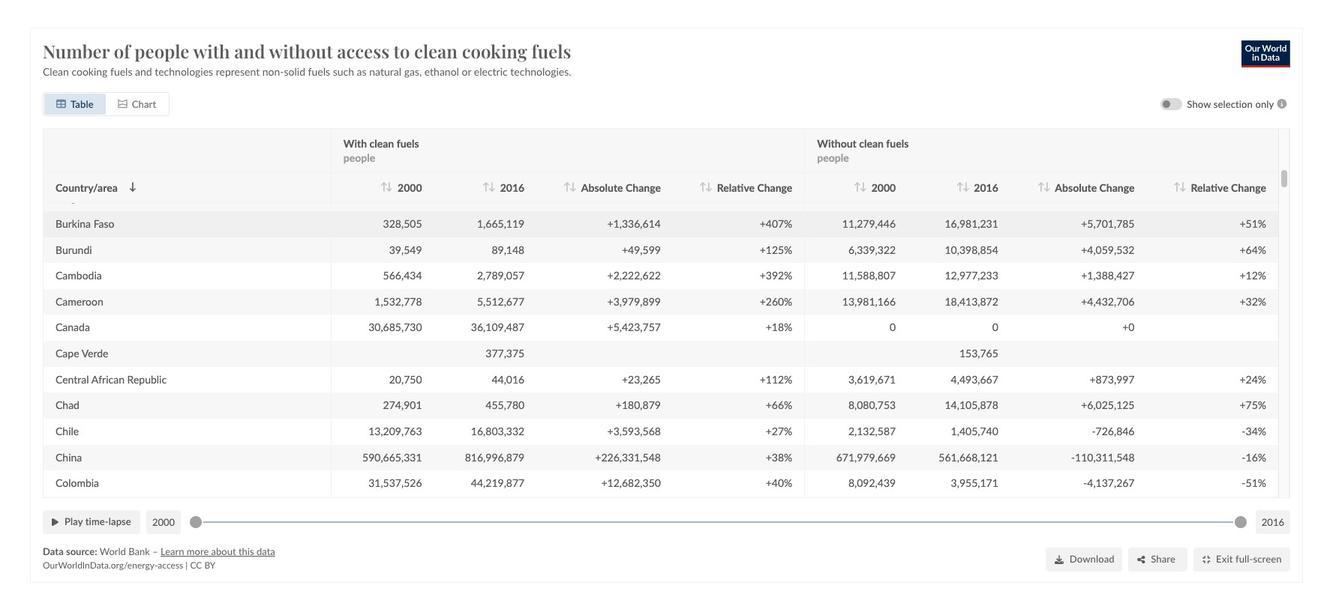 Task type: vqa. For each thing, say whether or not it's contained in the screenshot.
2,053,820
yes



Task type: locate. For each thing, give the bounding box(es) containing it.
328,505
[[383, 217, 422, 230]]

clean right without
[[859, 137, 884, 150]]

1 horizontal spatial data
[[598, 578, 633, 600]]

website.
[[479, 569, 524, 584]]

latest link
[[509, 23, 538, 36]]

0 horizontal spatial to
[[273, 569, 284, 584]]

to left give in the left of the page
[[273, 569, 284, 584]]

fuels left such
[[308, 65, 330, 78]]

comoros
[[56, 503, 97, 516]]

relative change up +51%
[[1191, 181, 1266, 194]]

time-
[[85, 516, 109, 528]]

play image
[[52, 518, 59, 527]]

arrow up long image for arrow down long image associated with relative change
[[699, 182, 707, 192]]

download
[[1070, 554, 1115, 566]]

people inside without clean fuels people
[[817, 151, 849, 164]]

0 horizontal spatial access
[[158, 560, 183, 572]]

0 horizontal spatial data
[[43, 546, 64, 558]]

0 horizontal spatial clean
[[370, 137, 394, 150]]

arrow up long image right the 809,008
[[1037, 182, 1045, 192]]

2016 up screen
[[1262, 517, 1284, 529]]

data
[[221, 29, 252, 47], [43, 546, 64, 558]]

change down +86,625
[[626, 181, 661, 194]]

1 horizontal spatial to
[[394, 39, 410, 63]]

3 arrow up long image from the left
[[956, 182, 964, 192]]

2 vertical spatial and
[[564, 578, 593, 600]]

arrow down long image
[[129, 182, 136, 192], [569, 182, 577, 192], [705, 182, 713, 192]]

4 arrow down long image from the left
[[962, 182, 970, 192]]

as
[[357, 65, 367, 78]]

2 arrow up long image from the left
[[564, 182, 571, 192]]

arrow up long image for second arrow down long icon from the right
[[1037, 182, 1045, 192]]

about
[[211, 546, 236, 558]]

274,901
[[383, 399, 422, 412]]

1 vertical spatial cooking
[[72, 65, 108, 78]]

cooking down number
[[72, 65, 108, 78]]

1 vertical spatial to
[[273, 569, 284, 584]]

oxford martin school logo image
[[282, 13, 350, 47]]

arrow up long image down '419,791'
[[483, 182, 490, 192]]

arrow up long image for arrow down long image corresponding to absolute change
[[564, 182, 571, 192]]

clean right with
[[370, 137, 394, 150]]

arrow down long image left +19% in the right top of the page
[[705, 182, 713, 192]]

1 horizontal spatial people
[[343, 151, 375, 164]]

compress image
[[1202, 556, 1210, 565]]

arrow up long image right +1,011,470
[[699, 182, 707, 192]]

1 horizontal spatial 2000
[[398, 181, 422, 194]]

455,780
[[486, 399, 525, 412]]

burundi
[[56, 243, 92, 256]]

51%
[[1246, 477, 1266, 490]]

people down with
[[343, 151, 375, 164]]

3 change from the left
[[1100, 181, 1135, 194]]

arrow up long image down without clean fuels people
[[854, 182, 861, 192]]

1 horizontal spatial data
[[221, 29, 252, 47]]

2016
[[500, 181, 525, 194], [974, 181, 998, 194], [1262, 517, 1284, 529]]

absolute change down +86,625
[[581, 181, 661, 194]]

on
[[442, 569, 456, 584]]

republic
[[127, 373, 167, 386]]

or
[[462, 65, 471, 78]]

0 vertical spatial data
[[257, 546, 275, 558]]

this
[[239, 546, 254, 558]]

arrow up long image right 6,318,814
[[564, 182, 571, 192]]

3 arrow up long image from the left
[[854, 182, 861, 192]]

share nodes image
[[1137, 556, 1145, 565]]

1 horizontal spatial absolute change
[[1055, 181, 1135, 194]]

0 vertical spatial to
[[394, 39, 410, 63]]

natural
[[369, 65, 401, 78]]

2 horizontal spatial and
[[564, 578, 593, 600]]

2,862,828
[[848, 191, 896, 204]]

20,750
[[389, 373, 422, 386]]

377,375
[[486, 347, 525, 360]]

technologies
[[155, 65, 213, 78]]

and up chart
[[135, 65, 152, 78]]

+4,432,706
[[1081, 295, 1135, 308]]

resources button
[[556, 22, 617, 37]]

0 vertical spatial data
[[221, 29, 252, 47]]

1 horizontal spatial access
[[337, 39, 389, 63]]

4,493,667
[[951, 373, 998, 386]]

cape
[[56, 347, 79, 360]]

- for 51%
[[1242, 477, 1246, 490]]

related
[[426, 578, 487, 600]]

colombia
[[56, 477, 99, 490]]

1 arrow up long image from the left
[[380, 182, 387, 192]]

0 horizontal spatial relative change
[[717, 181, 792, 194]]

relative change down +26%
[[717, 181, 792, 194]]

share
[[1151, 554, 1176, 566]]

0 horizontal spatial cooking
[[72, 65, 108, 78]]

1 +0 from the top
[[1123, 165, 1135, 178]]

access down learn
[[158, 560, 183, 572]]

2016 down '419,791'
[[500, 181, 525, 194]]

and up represent at the top left
[[234, 39, 265, 63]]

1 horizontal spatial world
[[223, 11, 264, 29]]

0 vertical spatial +0
[[1123, 165, 1135, 178]]

browse
[[415, 23, 451, 36]]

without
[[269, 39, 333, 63]]

absolute up the +5,701,785
[[1055, 181, 1097, 194]]

number of people with and without access to clean cooking fuels clean cooking fuels and technologies represent non-solid fuels such as natural gas, ethanol or electric technologies.
[[43, 39, 571, 78]]

- for 726,846
[[1092, 425, 1096, 438]]

and right research
[[564, 578, 593, 600]]

0 horizontal spatial people
[[135, 39, 189, 63]]

2 change from the left
[[757, 181, 792, 194]]

about link
[[635, 23, 664, 36]]

world right our
[[223, 11, 264, 29]]

people inside with clean fuels people
[[343, 151, 375, 164]]

change for sixth arrow down long icon from the left
[[1231, 181, 1266, 194]]

0 horizontal spatial relative
[[717, 181, 755, 194]]

relative left +19% in the right top of the page
[[717, 181, 755, 194]]

2000 up 11,279,446
[[871, 181, 896, 194]]

3 arrow down long image from the left
[[705, 182, 713, 192]]

1 vertical spatial and
[[135, 65, 152, 78]]

+5,701,785
[[1081, 217, 1135, 230]]

2 arrow up long image from the left
[[699, 182, 707, 192]]

thanks
[[941, 579, 977, 593]]

2 arrow down long image from the left
[[569, 182, 577, 192]]

world up ourworldindata.org/energy-access "link"
[[100, 546, 126, 558]]

0 vertical spatial and
[[234, 39, 265, 63]]

arrow down long image down '419,791'
[[488, 182, 496, 192]]

2016 for 3rd arrow down long icon from the right
[[974, 181, 998, 194]]

related research and data
[[426, 578, 633, 600]]

+49,599
[[622, 243, 661, 256]]

2 absolute from the left
[[1055, 181, 1097, 194]]

change for arrow down long image associated with relative change
[[757, 181, 792, 194]]

fuels inside with clean fuels people
[[397, 137, 419, 150]]

change down +26%
[[757, 181, 792, 194]]

561,668,121
[[939, 451, 998, 464]]

0 horizontal spatial data
[[257, 546, 275, 558]]

relative left -72%
[[1191, 181, 1229, 194]]

+0 down +4,432,706
[[1123, 321, 1135, 334]]

1 relative from the left
[[717, 181, 755, 194]]

experience
[[381, 569, 439, 584]]

ourworldindata.org/energy-
[[43, 560, 158, 572]]

arrow up long image right "2,053,820"
[[1173, 182, 1181, 192]]

arrow up long image
[[380, 182, 387, 192], [564, 182, 571, 192], [854, 182, 861, 192], [1173, 182, 1181, 192]]

caret down image
[[610, 24, 617, 35]]

clean
[[43, 65, 69, 78]]

+12%
[[1240, 269, 1266, 282]]

2 relative change from the left
[[1191, 181, 1266, 194]]

arrow down long image left '-2,053,820'
[[1043, 182, 1051, 192]]

learn
[[161, 546, 184, 558]]

+32%
[[1240, 295, 1266, 308]]

2 horizontal spatial arrow down long image
[[705, 182, 713, 192]]

arrow down long image
[[386, 182, 393, 192], [488, 182, 496, 192], [860, 182, 867, 192], [962, 182, 970, 192], [1043, 182, 1051, 192], [1179, 182, 1186, 192]]

0 down the "13,981,166"
[[890, 321, 896, 334]]

clean
[[414, 39, 458, 63], [370, 137, 394, 150], [859, 137, 884, 150]]

fuels
[[532, 39, 571, 63], [110, 65, 132, 78], [308, 65, 330, 78], [397, 137, 419, 150], [886, 137, 909, 150]]

2 horizontal spatial people
[[817, 151, 849, 164]]

- for 34%
[[1242, 425, 1246, 438]]

2 relative from the left
[[1191, 181, 1229, 194]]

1 horizontal spatial relative
[[1191, 181, 1229, 194]]

2016 up "16,981,231"
[[974, 181, 998, 194]]

- for 16%
[[1242, 451, 1246, 464]]

1 horizontal spatial 2016
[[974, 181, 998, 194]]

access up as
[[337, 39, 389, 63]]

1 vertical spatial world
[[100, 546, 126, 558]]

ethanol
[[424, 65, 459, 78]]

+4,059,532
[[1081, 243, 1135, 256]]

arrow down long image up "16,981,231"
[[962, 182, 970, 192]]

16,981,231
[[945, 217, 998, 230]]

data right in
[[221, 29, 252, 47]]

- for 72%
[[1242, 191, 1246, 204]]

exit
[[1216, 554, 1233, 566]]

1 absolute from the left
[[581, 181, 623, 194]]

+3,979,899
[[607, 295, 661, 308]]

1 horizontal spatial arrow down long image
[[569, 182, 577, 192]]

arrow up long image up "16,981,231"
[[956, 182, 964, 192]]

arrow up long image
[[483, 182, 490, 192], [699, 182, 707, 192], [956, 182, 964, 192], [1037, 182, 1045, 192]]

16%
[[1246, 451, 1266, 464]]

arrow up long image for sixth arrow down long icon from the right
[[380, 182, 387, 192]]

0 horizontal spatial absolute change
[[581, 181, 661, 194]]

without
[[817, 137, 857, 150]]

566,434
[[383, 269, 422, 282]]

+12,682,350
[[601, 477, 661, 490]]

arrow down long image left -72%
[[1179, 182, 1186, 192]]

1 horizontal spatial clean
[[414, 39, 458, 63]]

1 vertical spatial data
[[43, 546, 64, 558]]

1 change from the left
[[626, 181, 661, 194]]

1 horizontal spatial relative change
[[1191, 181, 1266, 194]]

table link
[[44, 93, 106, 114]]

1 horizontal spatial cooking
[[462, 39, 527, 63]]

to
[[394, 39, 410, 63], [273, 569, 284, 584]]

clean inside with clean fuels people
[[370, 137, 394, 150]]

0 vertical spatial world
[[223, 11, 264, 29]]

technologies.
[[510, 65, 571, 78]]

fuels up 2,862,828
[[886, 137, 909, 150]]

data left source:
[[43, 546, 64, 558]]

1,405,740
[[951, 425, 998, 438]]

faso
[[93, 217, 114, 230]]

absolute down +86,625
[[581, 181, 623, 194]]

change up +51%
[[1231, 181, 1266, 194]]

arrow down long image right country/area
[[129, 182, 136, 192]]

data inside the our world in data
[[221, 29, 252, 47]]

2000 down "333,166"
[[398, 181, 422, 194]]

people up technologies
[[135, 39, 189, 63]]

-34%
[[1242, 425, 1266, 438]]

+51%
[[1240, 217, 1266, 230]]

4 arrow up long image from the left
[[1037, 182, 1045, 192]]

1 arrow up long image from the left
[[483, 182, 490, 192]]

arrow down long image left +1,011,470
[[569, 182, 577, 192]]

arrow down long image for absolute change
[[569, 182, 577, 192]]

+180,879
[[616, 399, 661, 412]]

0 vertical spatial access
[[337, 39, 389, 63]]

1 horizontal spatial absolute
[[1055, 181, 1097, 194]]

2000
[[398, 181, 422, 194], [871, 181, 896, 194], [152, 517, 175, 529]]

access inside number of people with and without access to clean cooking fuels clean cooking fuels and technologies represent non-solid fuels such as natural gas, ethanol or electric technologies.
[[337, 39, 389, 63]]

+0 up "2,053,820"
[[1123, 165, 1135, 178]]

+19%
[[766, 191, 792, 204]]

relative for arrow down long image associated with relative change
[[717, 181, 755, 194]]

0 up 153,765 at the right of page
[[992, 321, 998, 334]]

89,148
[[492, 243, 525, 256]]

you
[[311, 569, 331, 584]]

chart link
[[106, 93, 168, 114]]

1 arrow down long image from the left
[[129, 182, 136, 192]]

1 vertical spatial data
[[598, 578, 633, 600]]

1 vertical spatial +0
[[1123, 321, 1135, 334]]

12,977,233
[[945, 269, 998, 282]]

0 vertical spatial cooking
[[462, 39, 527, 63]]

4 change from the left
[[1231, 181, 1266, 194]]

39,549
[[389, 243, 422, 256]]

1 vertical spatial access
[[158, 560, 183, 572]]

arrow down long image up 11,279,446
[[860, 182, 867, 192]]

0 horizontal spatial arrow down long image
[[129, 182, 136, 192]]

0 horizontal spatial absolute
[[581, 181, 623, 194]]

the
[[334, 569, 352, 584]]

no thanks
[[922, 579, 977, 593]]

2000 up data source: world bank – learn more about this data
[[152, 517, 175, 529]]

about
[[635, 23, 664, 36]]

arrow up long image for 3rd arrow down long icon from the right
[[956, 182, 964, 192]]

4 arrow up long image from the left
[[1173, 182, 1181, 192]]

absolute change up the +5,701,785
[[1055, 181, 1135, 194]]

0 horizontal spatial 2016
[[500, 181, 525, 194]]

people down without
[[817, 151, 849, 164]]

fuels up "333,166"
[[397, 137, 419, 150]]

lapse
[[109, 516, 131, 528]]

cooking up the electric
[[462, 39, 527, 63]]

central african republic
[[56, 373, 167, 386]]

2 horizontal spatial clean
[[859, 137, 884, 150]]

2,789,057
[[477, 269, 525, 282]]

change for arrow down long image corresponding to absolute change
[[626, 181, 661, 194]]

1 relative change from the left
[[717, 181, 792, 194]]

change up the +5,701,785
[[1100, 181, 1135, 194]]

by
[[453, 23, 464, 36]]

+1,011,470
[[607, 191, 661, 204]]

clean up "ethanol"
[[414, 39, 458, 63]]

clean inside without clean fuels people
[[859, 137, 884, 150]]

to down list ul icon
[[394, 39, 410, 63]]

1 horizontal spatial and
[[234, 39, 265, 63]]

arrow down long image down "333,166"
[[386, 182, 393, 192]]

+226,331,548
[[595, 451, 661, 464]]

arrow up long image down "333,166"
[[380, 182, 387, 192]]

2 absolute change from the left
[[1055, 181, 1135, 194]]



Task type: describe. For each thing, give the bounding box(es) containing it.
clean for without clean fuels people
[[859, 137, 884, 150]]

no
[[922, 579, 938, 593]]

best
[[355, 569, 378, 584]]

-72%
[[1242, 191, 1266, 204]]

relative for sixth arrow down long icon from the left
[[1191, 181, 1229, 194]]

gas,
[[404, 65, 422, 78]]

11,279,446
[[842, 217, 896, 230]]

0 up 2,862,828
[[890, 165, 896, 178]]

agree
[[1070, 579, 1099, 593]]

+1,336,614
[[607, 217, 661, 230]]

resources
[[556, 23, 604, 36]]

browse by topic
[[415, 23, 491, 36]]

arrow up long image for 2nd arrow down long icon
[[483, 182, 490, 192]]

ourworldindata.org/energy-access | cc by
[[43, 560, 216, 572]]

relative change for arrow down long image associated with relative change
[[717, 181, 792, 194]]

fuels up technologies.
[[532, 39, 571, 63]]

feedback
[[1269, 585, 1315, 598]]

feedback button
[[1246, 580, 1321, 604]]

809,008
[[959, 191, 998, 204]]

to inside number of people with and without access to clean cooking fuels clean cooking fuels and technologies represent non-solid fuels such as natural gas, ethanol or electric technologies.
[[394, 39, 410, 63]]

non-
[[262, 65, 284, 78]]

our world in data
[[194, 11, 264, 47]]

2 horizontal spatial 2000
[[871, 181, 896, 194]]

22,880,055
[[842, 139, 896, 152]]

chad
[[56, 399, 79, 412]]

+125%
[[760, 243, 792, 256]]

give
[[287, 569, 309, 584]]

absolute for arrow down long image corresponding to absolute change
[[581, 181, 623, 194]]

34%
[[1246, 425, 1266, 438]]

30,685,730
[[368, 321, 422, 334]]

10,398,854
[[945, 243, 998, 256]]

world inside the our world in data
[[223, 11, 264, 29]]

0 horizontal spatial world
[[100, 546, 126, 558]]

clean inside number of people with and without access to clean cooking fuels clean cooking fuels and technologies represent non-solid fuels such as natural gas, ethanol or electric technologies.
[[414, 39, 458, 63]]

2016 for 2nd arrow down long icon
[[500, 181, 525, 194]]

1 absolute change from the left
[[581, 181, 661, 194]]

+1,388,427
[[1081, 269, 1135, 282]]

5,512,677
[[477, 295, 525, 308]]

- for 110,311,548
[[1071, 451, 1075, 464]]

with
[[193, 39, 230, 63]]

+23,265
[[622, 373, 661, 386]]

use
[[208, 569, 226, 584]]

global change data lab logo image
[[354, 13, 381, 44]]

by
[[204, 560, 216, 572]]

latest
[[509, 23, 538, 36]]

11,588,807
[[842, 269, 896, 282]]

our
[[194, 11, 219, 29]]

people for with clean fuels people
[[343, 151, 375, 164]]

bank
[[128, 546, 150, 558]]

bulgaria
[[56, 191, 93, 204]]

44,219,877
[[471, 477, 525, 490]]

cc
[[190, 560, 202, 572]]

check image
[[1047, 580, 1057, 592]]

+27%
[[766, 425, 792, 438]]

arrow down long image for relative change
[[705, 182, 713, 192]]

table
[[71, 98, 94, 110]]

18,413,872
[[945, 295, 998, 308]]

0 horizontal spatial and
[[135, 65, 152, 78]]

change for second arrow down long icon from the right
[[1100, 181, 1135, 194]]

absolute for second arrow down long icon from the right
[[1055, 181, 1097, 194]]

- for 4,137,267
[[1083, 477, 1087, 490]]

816,996,879
[[465, 451, 525, 464]]

+2,222,622
[[607, 269, 661, 282]]

subscribe button
[[973, 14, 1056, 44]]

–
[[152, 546, 158, 558]]

circle info image
[[1274, 99, 1290, 109]]

-726,846
[[1092, 425, 1135, 438]]

download button
[[1046, 548, 1122, 572]]

2,053,820
[[1087, 191, 1135, 204]]

fuels inside without clean fuels people
[[886, 137, 909, 150]]

list ul image
[[399, 24, 409, 35]]

burkina
[[56, 217, 91, 230]]

726,846
[[1096, 425, 1135, 438]]

36,109,487
[[471, 321, 525, 334]]

2 horizontal spatial 2016
[[1262, 517, 1284, 529]]

subscribe
[[991, 23, 1037, 35]]

exit full-screen
[[1216, 554, 1282, 566]]

arrow up long image for sixth arrow down long icon from the left
[[1173, 182, 1181, 192]]

+40%
[[766, 477, 792, 490]]

i agree
[[1063, 579, 1099, 593]]

chile
[[56, 425, 79, 438]]

+6,025,125
[[1081, 399, 1135, 412]]

cambodia
[[56, 269, 102, 282]]

cameroon
[[56, 295, 103, 308]]

fuels down "of"
[[110, 65, 132, 78]]

3 arrow down long image from the left
[[860, 182, 867, 192]]

canada
[[56, 321, 90, 334]]

such
[[333, 65, 354, 78]]

+64%
[[1240, 243, 1266, 256]]

- for 2,053,820
[[1083, 191, 1087, 204]]

6 arrow down long image from the left
[[1179, 182, 1186, 192]]

download image
[[1055, 556, 1064, 565]]

-110,311,548
[[1071, 451, 1135, 464]]

16,803,332
[[471, 425, 525, 438]]

2 arrow down long image from the left
[[488, 182, 496, 192]]

-16%
[[1242, 451, 1266, 464]]

1 arrow down long image from the left
[[386, 182, 393, 192]]

31,537,526
[[368, 477, 422, 490]]

-2,053,820
[[1083, 191, 1135, 204]]

number
[[43, 39, 110, 63]]

selection
[[1214, 98, 1253, 110]]

clean for with clean fuels people
[[370, 137, 394, 150]]

people for without clean fuels people
[[817, 151, 849, 164]]

browse by topic button
[[399, 22, 491, 37]]

0 horizontal spatial 2000
[[152, 517, 175, 529]]

play time-lapse button
[[43, 511, 140, 535]]

8,080,753
[[848, 399, 896, 412]]

african
[[91, 373, 125, 386]]

verde
[[81, 347, 108, 360]]

i
[[1063, 579, 1067, 593]]

+26%
[[766, 165, 792, 178]]

topic
[[467, 23, 491, 36]]

only
[[1255, 98, 1274, 110]]

2 +0 from the top
[[1123, 321, 1135, 334]]

people inside number of people with and without access to clean cooking fuels clean cooking fuels and technologies represent non-solid fuels such as natural gas, ethanol or electric technologies.
[[135, 39, 189, 63]]

arrow up long image for 4th arrow down long icon from right
[[854, 182, 861, 192]]

333,166
[[383, 165, 422, 178]]

relative change for sixth arrow down long icon from the left
[[1191, 181, 1266, 194]]

0 up the 809,008
[[992, 165, 998, 178]]

chart
[[132, 98, 156, 110]]

+86,625
[[622, 165, 661, 178]]

table image
[[56, 99, 66, 109]]

+260%
[[760, 295, 792, 308]]

14,105,878
[[945, 399, 998, 412]]

153,765
[[959, 347, 998, 360]]

5 arrow down long image from the left
[[1043, 182, 1051, 192]]

-51%
[[1242, 477, 1266, 490]]

electric
[[474, 65, 508, 78]]

1,532,778
[[375, 295, 422, 308]]



